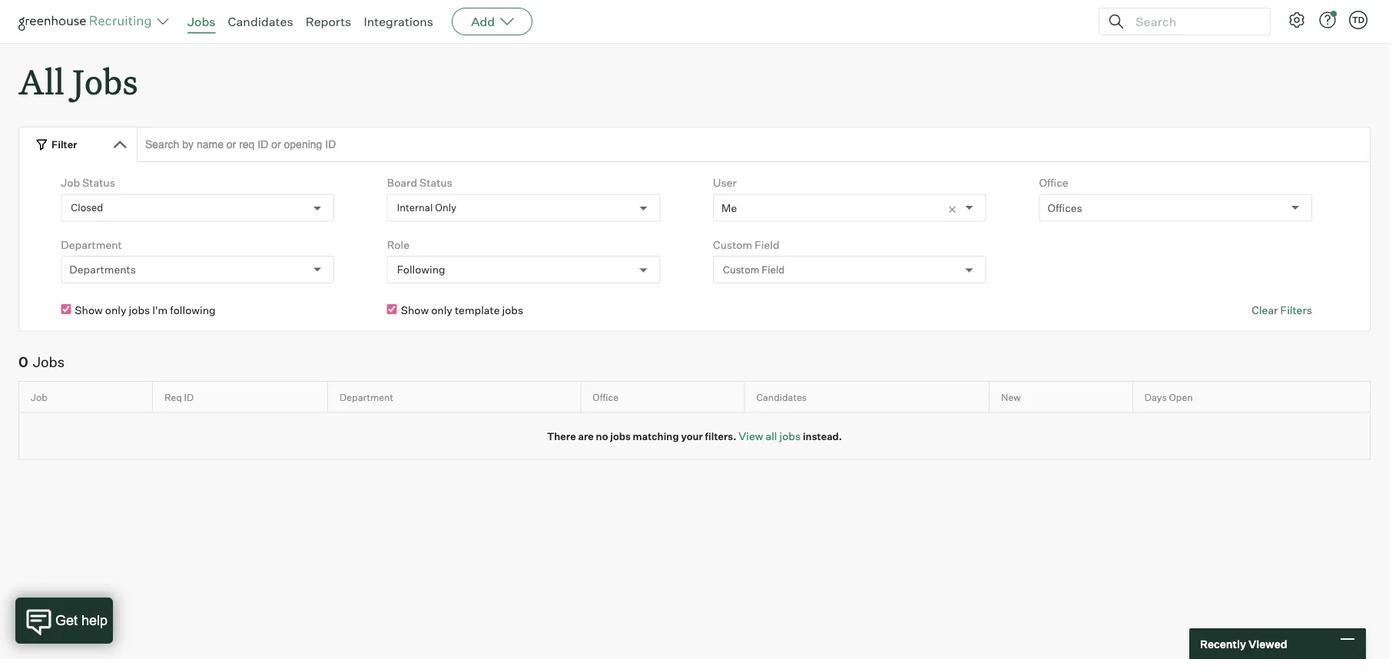 Task type: vqa. For each thing, say whether or not it's contained in the screenshot.
THE CLEAR VALUE icon
yes



Task type: describe. For each thing, give the bounding box(es) containing it.
job for job
[[31, 391, 48, 403]]

board status
[[387, 176, 453, 190]]

only for template
[[431, 304, 453, 317]]

are
[[578, 430, 594, 442]]

there are no jobs matching your filters. view all jobs instead.
[[547, 429, 842, 443]]

i'm
[[152, 304, 168, 317]]

candidates link
[[228, 14, 293, 29]]

offices
[[1048, 201, 1083, 215]]

integrations
[[364, 14, 434, 29]]

no
[[596, 430, 608, 442]]

status for job status
[[82, 176, 115, 190]]

1 vertical spatial custom
[[723, 264, 760, 276]]

Show only jobs I'm following checkbox
[[61, 305, 71, 315]]

new
[[1002, 391, 1021, 403]]

all
[[18, 58, 64, 104]]

user
[[713, 176, 737, 190]]

job for job status
[[61, 176, 80, 190]]

me option
[[722, 201, 737, 215]]

1 horizontal spatial department
[[340, 391, 394, 403]]

clear value image
[[947, 205, 958, 215]]

0 vertical spatial custom field
[[713, 238, 780, 251]]

0 vertical spatial candidates
[[228, 14, 293, 29]]

recently viewed
[[1201, 637, 1288, 651]]

there
[[547, 430, 576, 442]]

show for show only jobs i'm following
[[75, 304, 103, 317]]

me
[[722, 201, 737, 215]]

0 vertical spatial office
[[1039, 176, 1069, 190]]

id
[[184, 391, 194, 403]]

greenhouse recruiting image
[[18, 12, 157, 31]]

td
[[1353, 15, 1365, 25]]

template
[[455, 304, 500, 317]]

0 vertical spatial custom
[[713, 238, 753, 251]]

filters.
[[705, 430, 737, 442]]

clear filters link
[[1252, 303, 1313, 318]]

job status
[[61, 176, 115, 190]]

td button
[[1350, 11, 1368, 29]]

filters
[[1281, 304, 1313, 317]]

add
[[471, 14, 495, 29]]

0 horizontal spatial office
[[593, 391, 619, 403]]

days
[[1145, 391, 1167, 403]]

instead.
[[803, 430, 842, 442]]

clear filters
[[1252, 304, 1313, 317]]

add button
[[452, 8, 533, 35]]

view all jobs link
[[739, 429, 801, 443]]

only
[[435, 202, 457, 214]]

clear
[[1252, 304, 1279, 317]]

1 vertical spatial field
[[762, 264, 785, 276]]

viewed
[[1249, 637, 1288, 651]]

following
[[170, 304, 216, 317]]



Task type: locate. For each thing, give the bounding box(es) containing it.
Show only template jobs checkbox
[[387, 305, 397, 315]]

following
[[397, 263, 446, 277]]

1 horizontal spatial show
[[401, 304, 429, 317]]

your
[[681, 430, 703, 442]]

custom field down me
[[723, 264, 785, 276]]

view
[[739, 429, 764, 443]]

jobs
[[188, 14, 216, 29], [72, 58, 138, 104], [33, 354, 65, 371]]

field
[[755, 238, 780, 251], [762, 264, 785, 276]]

department
[[61, 238, 122, 251], [340, 391, 394, 403]]

all
[[766, 429, 777, 443]]

1 vertical spatial jobs
[[72, 58, 138, 104]]

departments
[[69, 263, 136, 276]]

jobs right template
[[502, 304, 524, 317]]

Search by name or req ID or opening ID text field
[[137, 127, 1371, 162]]

2 show from the left
[[401, 304, 429, 317]]

custom field
[[713, 238, 780, 251], [723, 264, 785, 276]]

jobs for 0 jobs
[[33, 354, 65, 371]]

1 vertical spatial candidates
[[757, 391, 807, 403]]

filter
[[51, 138, 77, 150]]

1 horizontal spatial jobs
[[72, 58, 138, 104]]

role
[[387, 238, 410, 251]]

0 jobs
[[18, 354, 65, 371]]

jobs down greenhouse recruiting 'image'
[[72, 58, 138, 104]]

req
[[164, 391, 182, 403]]

custom field down me option
[[713, 238, 780, 251]]

0 horizontal spatial jobs
[[33, 354, 65, 371]]

0 horizontal spatial candidates
[[228, 14, 293, 29]]

show for show only template jobs
[[401, 304, 429, 317]]

0 vertical spatial job
[[61, 176, 80, 190]]

1 horizontal spatial only
[[431, 304, 453, 317]]

job
[[61, 176, 80, 190], [31, 391, 48, 403]]

only left template
[[431, 304, 453, 317]]

job down the 0 jobs
[[31, 391, 48, 403]]

req id
[[164, 391, 194, 403]]

jobs right all
[[780, 429, 801, 443]]

candidates up all
[[757, 391, 807, 403]]

jobs for all jobs
[[72, 58, 138, 104]]

status for board status
[[420, 176, 453, 190]]

1 status from the left
[[82, 176, 115, 190]]

reports link
[[306, 14, 352, 29]]

jobs right no on the left bottom of page
[[610, 430, 631, 442]]

0
[[18, 354, 28, 371]]

0 horizontal spatial status
[[82, 176, 115, 190]]

candidates
[[228, 14, 293, 29], [757, 391, 807, 403]]

internal only
[[397, 202, 457, 214]]

internal
[[397, 202, 433, 214]]

0 horizontal spatial job
[[31, 391, 48, 403]]

closed
[[71, 202, 103, 214]]

jobs left candidates link
[[188, 14, 216, 29]]

jobs right 0
[[33, 354, 65, 371]]

candidates right jobs link
[[228, 14, 293, 29]]

job up 'closed' on the top left of page
[[61, 176, 80, 190]]

open
[[1169, 391, 1193, 403]]

status up the internal only
[[420, 176, 453, 190]]

jobs link
[[188, 14, 216, 29]]

jobs
[[129, 304, 150, 317], [502, 304, 524, 317], [780, 429, 801, 443], [610, 430, 631, 442]]

2 vertical spatial jobs
[[33, 354, 65, 371]]

jobs left i'm
[[129, 304, 150, 317]]

integrations link
[[364, 14, 434, 29]]

status up 'closed' on the top left of page
[[82, 176, 115, 190]]

show right show only jobs i'm following checkbox
[[75, 304, 103, 317]]

office up no on the left bottom of page
[[593, 391, 619, 403]]

1 vertical spatial custom field
[[723, 264, 785, 276]]

show
[[75, 304, 103, 317], [401, 304, 429, 317]]

recently
[[1201, 637, 1247, 651]]

0 vertical spatial jobs
[[188, 14, 216, 29]]

only down departments
[[105, 304, 126, 317]]

configure image
[[1288, 11, 1307, 29]]

0 horizontal spatial only
[[105, 304, 126, 317]]

Search text field
[[1132, 10, 1257, 33]]

office
[[1039, 176, 1069, 190], [593, 391, 619, 403]]

1 vertical spatial office
[[593, 391, 619, 403]]

jobs inside there are no jobs matching your filters. view all jobs instead.
[[610, 430, 631, 442]]

show only template jobs
[[401, 304, 524, 317]]

0 vertical spatial department
[[61, 238, 122, 251]]

2 only from the left
[[431, 304, 453, 317]]

matching
[[633, 430, 679, 442]]

status
[[82, 176, 115, 190], [420, 176, 453, 190]]

days open
[[1145, 391, 1193, 403]]

0 horizontal spatial department
[[61, 238, 122, 251]]

td button
[[1347, 8, 1371, 32]]

only
[[105, 304, 126, 317], [431, 304, 453, 317]]

1 horizontal spatial office
[[1039, 176, 1069, 190]]

board
[[387, 176, 417, 190]]

1 vertical spatial department
[[340, 391, 394, 403]]

0 horizontal spatial show
[[75, 304, 103, 317]]

reports
[[306, 14, 352, 29]]

2 status from the left
[[420, 176, 453, 190]]

office up offices
[[1039, 176, 1069, 190]]

custom down me
[[723, 264, 760, 276]]

1 show from the left
[[75, 304, 103, 317]]

0 vertical spatial field
[[755, 238, 780, 251]]

2 horizontal spatial jobs
[[188, 14, 216, 29]]

1 only from the left
[[105, 304, 126, 317]]

all jobs
[[18, 58, 138, 104]]

clear value element
[[947, 195, 966, 221]]

show only jobs i'm following
[[75, 304, 216, 317]]

1 vertical spatial job
[[31, 391, 48, 403]]

only for jobs
[[105, 304, 126, 317]]

1 horizontal spatial job
[[61, 176, 80, 190]]

1 horizontal spatial candidates
[[757, 391, 807, 403]]

1 horizontal spatial status
[[420, 176, 453, 190]]

show right show only template jobs option
[[401, 304, 429, 317]]

custom
[[713, 238, 753, 251], [723, 264, 760, 276]]

custom down me option
[[713, 238, 753, 251]]



